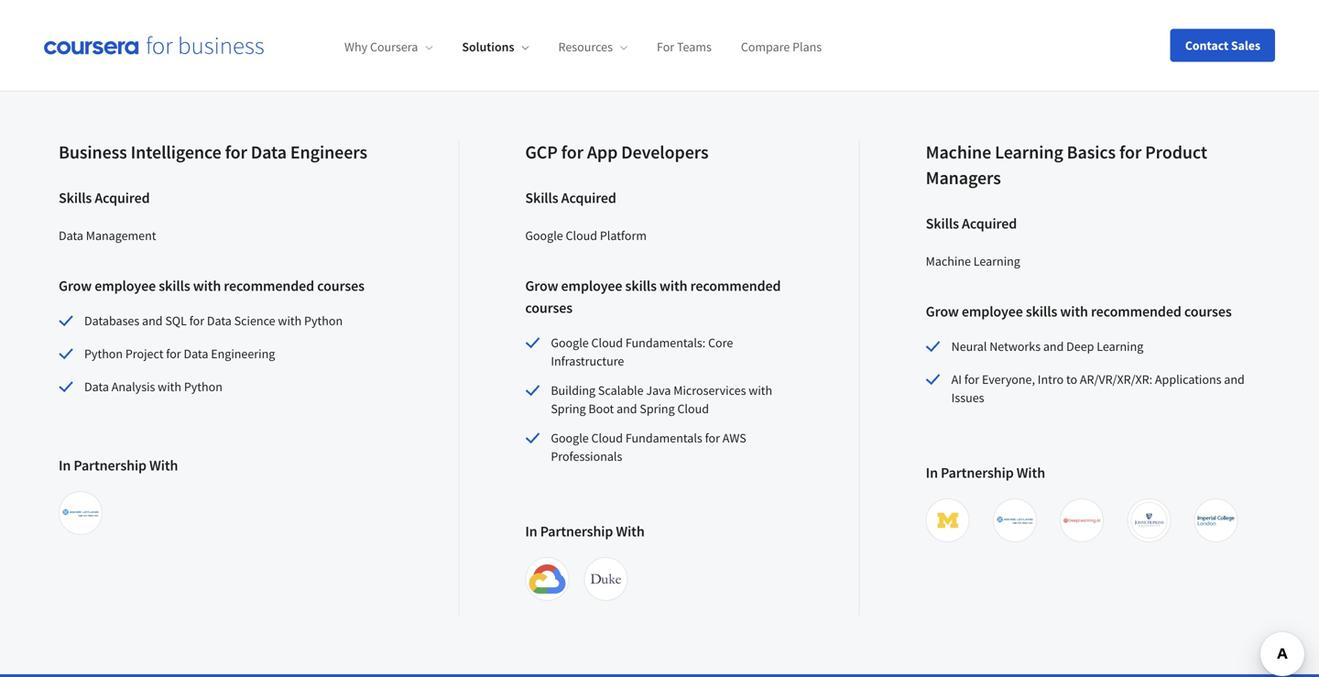 Task type: describe. For each thing, give the bounding box(es) containing it.
drive tech literacy button
[[59, 32, 190, 76]]

machine for machine learning
[[926, 253, 971, 270]]

core
[[708, 335, 733, 351]]

1 horizontal spatial ashok leyland logo image
[[997, 502, 1033, 539]]

with up deep
[[1060, 303, 1088, 321]]

solutions
[[462, 39, 514, 55]]

and inside ai for everyone, intro to ar/vr/xr/xr: applications and issues
[[1224, 371, 1245, 388]]

solutions link
[[462, 39, 529, 55]]

skills for app
[[625, 277, 657, 295]]

grow employee skills with recommended courses for basics
[[926, 303, 1232, 321]]

for inside button
[[418, 45, 436, 63]]

engineering
[[211, 346, 275, 362]]

business intelligence for data engineers
[[59, 141, 367, 164]]

for teams link
[[657, 39, 712, 55]]

1 horizontal spatial partnership
[[540, 522, 613, 541]]

2 spring from the left
[[640, 401, 675, 417]]

skills for machine learning basics for product managers
[[926, 215, 959, 233]]

building scalable java microservices with spring boot and spring cloud
[[551, 382, 772, 417]]

with for product
[[1017, 464, 1045, 482]]

grow employee skills with recommended courses for for
[[59, 277, 365, 295]]

machine for machine learning basics for product managers
[[926, 141, 992, 164]]

tech for upskill
[[265, 45, 294, 63]]

courses for machine learning basics for product managers
[[1185, 303, 1232, 321]]

data analysis with python
[[84, 379, 223, 395]]

upskill tech teams
[[220, 45, 337, 63]]

google cloud platform
[[525, 227, 647, 244]]

for inside machine learning basics for product managers
[[1120, 141, 1142, 164]]

intelligence
[[131, 141, 221, 164]]

with inside grow employee skills with recommended courses
[[660, 277, 688, 295]]

why coursera
[[345, 39, 418, 55]]

drive tech literacy
[[66, 45, 183, 63]]

1 horizontal spatial with
[[616, 522, 645, 541]]

in for product
[[926, 464, 938, 482]]

for inside ai for everyone, intro to ar/vr/xr/xr: applications and issues
[[965, 371, 980, 388]]

boot
[[589, 401, 614, 417]]

1 spring from the left
[[551, 401, 586, 417]]

ai for everyone, intro to ar/vr/xr/xr: applications and issues
[[952, 371, 1245, 406]]

with up databases and sql for data science with python
[[193, 277, 221, 295]]

grow for gcp for app developers
[[525, 277, 558, 295]]

contact
[[1185, 37, 1229, 54]]

aws
[[723, 430, 747, 446]]

grow for business intelligence for data engineers
[[59, 277, 92, 295]]

skills for business intelligence for data engineers
[[59, 189, 92, 207]]

2 vertical spatial learning
[[1097, 338, 1144, 355]]

intro
[[1038, 371, 1064, 388]]

with inside 'building scalable java microservices with spring boot and spring cloud'
[[749, 382, 772, 399]]

business
[[59, 141, 127, 164]]

skills for gcp for app developers
[[525, 189, 559, 207]]

2 vertical spatial python
[[184, 379, 223, 395]]

to
[[1066, 371, 1078, 388]]

data down databases and sql for data science with python
[[184, 346, 208, 362]]

everyone,
[[982, 371, 1035, 388]]

gcp for app developers
[[525, 141, 709, 164]]

compare
[[741, 39, 790, 55]]

google for google cloud fundamentals for aws professionals
[[551, 430, 589, 446]]

for inside the google cloud fundamentals for aws professionals
[[705, 430, 720, 446]]

google cloud image
[[529, 561, 566, 598]]

acquired for intelligence
[[95, 189, 150, 207]]

resources
[[558, 39, 613, 55]]

university of michigan image
[[930, 502, 966, 539]]

duke university image
[[588, 561, 624, 598]]

data management
[[59, 227, 156, 244]]

fundamentals:
[[626, 335, 706, 351]]

deep
[[1067, 338, 1094, 355]]

upskill tech teams button
[[212, 32, 345, 76]]

product
[[1145, 141, 1208, 164]]

for teams
[[657, 39, 712, 55]]

neural
[[952, 338, 987, 355]]

content tabs tab list
[[59, 32, 1261, 80]]

teams inside button
[[297, 45, 337, 63]]

contact sales button
[[1171, 29, 1275, 62]]

reskill for in-demand tech roles button
[[367, 32, 583, 76]]

platform
[[600, 227, 647, 244]]

google cloud fundamentals for aws professionals
[[551, 430, 747, 465]]

compare plans
[[741, 39, 822, 55]]

python project for data engineering
[[84, 346, 275, 362]]

employee for intelligence
[[95, 277, 156, 295]]

reskill for in-demand tech roles
[[374, 45, 576, 63]]

data left management
[[59, 227, 83, 244]]

skills acquired for business
[[59, 189, 150, 207]]

roles
[[542, 45, 576, 63]]

in-
[[438, 45, 455, 63]]

project
[[125, 346, 164, 362]]

why coursera link
[[345, 39, 433, 55]]

in partnership with for engineers
[[59, 456, 178, 475]]

with for engineers
[[149, 456, 178, 475]]

deeplearning.ai logo image
[[1064, 502, 1100, 539]]

grow employee skills with recommended courses for app
[[525, 277, 781, 317]]

grow for machine learning basics for product managers
[[926, 303, 959, 321]]

recommended for data
[[224, 277, 314, 295]]



Task type: locate. For each thing, give the bounding box(es) containing it.
grow employee skills with recommended courses up deep
[[926, 303, 1232, 321]]

johns hopkins university logo image
[[1131, 502, 1168, 539]]

tech for drive
[[101, 45, 130, 63]]

machine up managers
[[926, 141, 992, 164]]

contact sales
[[1185, 37, 1261, 54]]

ashok leyland logo image
[[62, 495, 99, 532], [997, 502, 1033, 539]]

for right intelligence
[[225, 141, 247, 164]]

recommended
[[224, 277, 314, 295], [690, 277, 781, 295], [1091, 303, 1182, 321]]

partnership down analysis
[[74, 456, 147, 475]]

learning for machine learning basics for product managers
[[995, 141, 1064, 164]]

for left 'app' at the top of the page
[[561, 141, 584, 164]]

and right applications
[[1224, 371, 1245, 388]]

scalable
[[598, 382, 644, 399]]

2 horizontal spatial python
[[304, 313, 343, 329]]

data
[[251, 141, 287, 164], [59, 227, 83, 244], [207, 313, 232, 329], [184, 346, 208, 362], [84, 379, 109, 395]]

tech
[[101, 45, 130, 63], [265, 45, 294, 63], [510, 45, 539, 63]]

0 horizontal spatial skills acquired
[[59, 189, 150, 207]]

courses for business intelligence for data engineers
[[317, 277, 365, 295]]

for
[[657, 39, 674, 55]]

and inside 'building scalable java microservices with spring boot and spring cloud'
[[617, 401, 637, 417]]

google up infrastructure
[[551, 335, 589, 351]]

spring down building
[[551, 401, 586, 417]]

skills for basics
[[1026, 303, 1058, 321]]

teams left why
[[297, 45, 337, 63]]

employee for for
[[561, 277, 623, 295]]

python down python project for data engineering
[[184, 379, 223, 395]]

applications
[[1155, 371, 1222, 388]]

cloud down 'microservices'
[[677, 401, 709, 417]]

data left science
[[207, 313, 232, 329]]

2 horizontal spatial recommended
[[1091, 303, 1182, 321]]

machine down managers
[[926, 253, 971, 270]]

in
[[59, 456, 71, 475], [926, 464, 938, 482], [525, 522, 537, 541]]

2 horizontal spatial skills
[[926, 215, 959, 233]]

employee up databases
[[95, 277, 156, 295]]

1 machine from the top
[[926, 141, 992, 164]]

skills
[[59, 189, 92, 207], [525, 189, 559, 207], [926, 215, 959, 233]]

1 horizontal spatial skills
[[525, 189, 559, 207]]

2 horizontal spatial tech
[[510, 45, 539, 63]]

recommended up core on the right of the page
[[690, 277, 781, 295]]

neural networks and deep learning
[[952, 338, 1144, 355]]

employee
[[95, 277, 156, 295], [561, 277, 623, 295], [962, 303, 1023, 321]]

partnership for product
[[941, 464, 1014, 482]]

skills acquired
[[59, 189, 150, 207], [525, 189, 616, 207], [926, 215, 1017, 233]]

1 horizontal spatial recommended
[[690, 277, 781, 295]]

recommended for for
[[1091, 303, 1182, 321]]

0 horizontal spatial grow employee skills with recommended courses
[[59, 277, 365, 295]]

cloud for platform
[[566, 227, 597, 244]]

learning left basics
[[995, 141, 1064, 164]]

2 horizontal spatial skills
[[1026, 303, 1058, 321]]

skills up the sql
[[159, 277, 190, 295]]

tech left roles
[[510, 45, 539, 63]]

cloud inside the google cloud fundamentals: core infrastructure
[[591, 335, 623, 351]]

and left deep
[[1043, 338, 1064, 355]]

plans
[[793, 39, 822, 55]]

analysis
[[112, 379, 155, 395]]

skills acquired up data management on the top left of the page
[[59, 189, 150, 207]]

0 horizontal spatial teams
[[297, 45, 337, 63]]

0 horizontal spatial grow
[[59, 277, 92, 295]]

with up fundamentals:
[[660, 277, 688, 295]]

0 horizontal spatial acquired
[[95, 189, 150, 207]]

grow
[[59, 277, 92, 295], [525, 277, 558, 295], [926, 303, 959, 321]]

issues
[[952, 390, 985, 406]]

2 horizontal spatial grow
[[926, 303, 959, 321]]

0 horizontal spatial tech
[[101, 45, 130, 63]]

teams right the for
[[677, 39, 712, 55]]

ai
[[952, 371, 962, 388]]

demand
[[455, 45, 508, 63]]

in for engineers
[[59, 456, 71, 475]]

grow down google cloud platform
[[525, 277, 558, 295]]

app
[[587, 141, 618, 164]]

1 horizontal spatial acquired
[[561, 189, 616, 207]]

grow employee skills with recommended courses up fundamentals:
[[525, 277, 781, 317]]

1 horizontal spatial grow
[[525, 277, 558, 295]]

cloud inside the google cloud fundamentals for aws professionals
[[591, 430, 623, 446]]

1 tech from the left
[[101, 45, 130, 63]]

acquired up machine learning
[[962, 215, 1017, 233]]

2 horizontal spatial in partnership with
[[926, 464, 1045, 482]]

skills up neural networks and deep learning
[[1026, 303, 1058, 321]]

machine
[[926, 141, 992, 164], [926, 253, 971, 270]]

python down databases
[[84, 346, 123, 362]]

2 horizontal spatial courses
[[1185, 303, 1232, 321]]

infrastructure
[[551, 353, 624, 369]]

in partnership with up university of michigan icon
[[926, 464, 1045, 482]]

python
[[304, 313, 343, 329], [84, 346, 123, 362], [184, 379, 223, 395]]

recommended up deep
[[1091, 303, 1182, 321]]

skills acquired up google cloud platform
[[525, 189, 616, 207]]

in partnership with
[[59, 456, 178, 475], [926, 464, 1045, 482], [525, 522, 645, 541]]

drive
[[66, 45, 99, 63]]

learning for machine learning
[[974, 253, 1021, 270]]

2 horizontal spatial with
[[1017, 464, 1045, 482]]

upskill tech teams tab panel
[[59, 81, 1261, 616]]

cloud left the platform
[[566, 227, 597, 244]]

developers
[[621, 141, 709, 164]]

for right ai
[[965, 371, 980, 388]]

0 horizontal spatial with
[[149, 456, 178, 475]]

1 horizontal spatial skills acquired
[[525, 189, 616, 207]]

skills down the platform
[[625, 277, 657, 295]]

2 tech from the left
[[265, 45, 294, 63]]

0 horizontal spatial partnership
[[74, 456, 147, 475]]

coursera
[[370, 39, 418, 55]]

employee down google cloud platform
[[561, 277, 623, 295]]

grow up databases
[[59, 277, 92, 295]]

spring down java
[[640, 401, 675, 417]]

partnership up university of michigan icon
[[941, 464, 1014, 482]]

with down python project for data engineering
[[158, 379, 181, 395]]

0 horizontal spatial recommended
[[224, 277, 314, 295]]

courses
[[317, 277, 365, 295], [525, 299, 573, 317], [1185, 303, 1232, 321]]

for left aws
[[705, 430, 720, 446]]

for left in-
[[418, 45, 436, 63]]

with right 'microservices'
[[749, 382, 772, 399]]

imperial college london image
[[1198, 502, 1235, 539]]

ar/vr/xr/xr:
[[1080, 371, 1153, 388]]

0 horizontal spatial skills
[[59, 189, 92, 207]]

skills down gcp
[[525, 189, 559, 207]]

1 horizontal spatial python
[[184, 379, 223, 395]]

databases
[[84, 313, 139, 329]]

google for google cloud platform
[[525, 227, 563, 244]]

2 vertical spatial google
[[551, 430, 589, 446]]

0 horizontal spatial ashok leyland logo image
[[62, 495, 99, 532]]

2 horizontal spatial grow employee skills with recommended courses
[[926, 303, 1232, 321]]

and
[[142, 313, 163, 329], [1043, 338, 1064, 355], [1224, 371, 1245, 388], [617, 401, 637, 417]]

grow up neural
[[926, 303, 959, 321]]

0 horizontal spatial python
[[84, 346, 123, 362]]

sql
[[165, 313, 187, 329]]

1 horizontal spatial employee
[[561, 277, 623, 295]]

0 horizontal spatial in
[[59, 456, 71, 475]]

machine learning
[[926, 253, 1021, 270]]

skills for for
[[159, 277, 190, 295]]

teams
[[677, 39, 712, 55], [297, 45, 337, 63]]

recommended for developers
[[690, 277, 781, 295]]

2 machine from the top
[[926, 253, 971, 270]]

1 horizontal spatial skills
[[625, 277, 657, 295]]

1 horizontal spatial courses
[[525, 299, 573, 317]]

with
[[193, 277, 221, 295], [660, 277, 688, 295], [1060, 303, 1088, 321], [278, 313, 302, 329], [158, 379, 181, 395], [749, 382, 772, 399]]

0 horizontal spatial skills
[[159, 277, 190, 295]]

literacy
[[133, 45, 183, 63]]

skills acquired for gcp
[[525, 189, 616, 207]]

employee for learning
[[962, 303, 1023, 321]]

0 horizontal spatial courses
[[317, 277, 365, 295]]

google
[[525, 227, 563, 244], [551, 335, 589, 351], [551, 430, 589, 446]]

professionals
[[551, 448, 622, 465]]

why
[[345, 39, 368, 55]]

sales
[[1231, 37, 1261, 54]]

0 vertical spatial learning
[[995, 141, 1064, 164]]

acquired up google cloud platform
[[561, 189, 616, 207]]

microservices
[[674, 382, 746, 399]]

courses for gcp for app developers
[[525, 299, 573, 317]]

learning
[[995, 141, 1064, 164], [974, 253, 1021, 270], [1097, 338, 1144, 355]]

grow employee skills with recommended courses up databases and sql for data science with python
[[59, 277, 365, 295]]

tech right upskill
[[265, 45, 294, 63]]

acquired for learning
[[962, 215, 1017, 233]]

and down the "scalable" on the bottom left
[[617, 401, 637, 417]]

science
[[234, 313, 275, 329]]

spring
[[551, 401, 586, 417], [640, 401, 675, 417]]

2 horizontal spatial in
[[926, 464, 938, 482]]

data left analysis
[[84, 379, 109, 395]]

management
[[86, 227, 156, 244]]

google for google cloud fundamentals: core infrastructure
[[551, 335, 589, 351]]

1 vertical spatial google
[[551, 335, 589, 351]]

cloud for fundamentals:
[[591, 335, 623, 351]]

data left engineers
[[251, 141, 287, 164]]

gcp
[[525, 141, 558, 164]]

0 horizontal spatial spring
[[551, 401, 586, 417]]

upskill
[[220, 45, 263, 63]]

learning inside machine learning basics for product managers
[[995, 141, 1064, 164]]

machine learning basics for product managers
[[926, 141, 1208, 189]]

with right science
[[278, 313, 302, 329]]

google inside the google cloud fundamentals: core infrastructure
[[551, 335, 589, 351]]

engineers
[[290, 141, 367, 164]]

1 horizontal spatial in partnership with
[[525, 522, 645, 541]]

basics
[[1067, 141, 1116, 164]]

cloud up 'professionals'
[[591, 430, 623, 446]]

2 horizontal spatial partnership
[[941, 464, 1014, 482]]

skills acquired for machine
[[926, 215, 1017, 233]]

python right science
[[304, 313, 343, 329]]

machine inside machine learning basics for product managers
[[926, 141, 992, 164]]

fundamentals
[[626, 430, 703, 446]]

building
[[551, 382, 596, 399]]

tech right the drive
[[101, 45, 130, 63]]

for
[[418, 45, 436, 63], [225, 141, 247, 164], [561, 141, 584, 164], [1120, 141, 1142, 164], [189, 313, 204, 329], [166, 346, 181, 362], [965, 371, 980, 388], [705, 430, 720, 446]]

1 vertical spatial learning
[[974, 253, 1021, 270]]

google cloud fundamentals: core infrastructure
[[551, 335, 733, 369]]

1 horizontal spatial in
[[525, 522, 537, 541]]

reskill
[[374, 45, 415, 63]]

java
[[646, 382, 671, 399]]

cloud
[[566, 227, 597, 244], [591, 335, 623, 351], [677, 401, 709, 417], [591, 430, 623, 446]]

and left the sql
[[142, 313, 163, 329]]

for right basics
[[1120, 141, 1142, 164]]

0 vertical spatial python
[[304, 313, 343, 329]]

google left the platform
[[525, 227, 563, 244]]

1 vertical spatial python
[[84, 346, 123, 362]]

acquired
[[95, 189, 150, 207], [561, 189, 616, 207], [962, 215, 1017, 233]]

acquired for for
[[561, 189, 616, 207]]

1 horizontal spatial grow employee skills with recommended courses
[[525, 277, 781, 317]]

recommended up science
[[224, 277, 314, 295]]

google inside the google cloud fundamentals for aws professionals
[[551, 430, 589, 446]]

learning up ar/vr/xr/xr:
[[1097, 338, 1144, 355]]

2 horizontal spatial acquired
[[962, 215, 1017, 233]]

2 horizontal spatial skills acquired
[[926, 215, 1017, 233]]

partnership for engineers
[[74, 456, 147, 475]]

cloud inside 'building scalable java microservices with spring boot and spring cloud'
[[677, 401, 709, 417]]

1 vertical spatial machine
[[926, 253, 971, 270]]

in partnership with down analysis
[[59, 456, 178, 475]]

0 vertical spatial google
[[525, 227, 563, 244]]

google up 'professionals'
[[551, 430, 589, 446]]

cloud up infrastructure
[[591, 335, 623, 351]]

0 vertical spatial machine
[[926, 141, 992, 164]]

skills acquired up machine learning
[[926, 215, 1017, 233]]

managers
[[926, 166, 1001, 189]]

resources link
[[558, 39, 628, 55]]

skills down business
[[59, 189, 92, 207]]

skills
[[159, 277, 190, 295], [625, 277, 657, 295], [1026, 303, 1058, 321]]

for right project
[[166, 346, 181, 362]]

in partnership with up duke university image
[[525, 522, 645, 541]]

employee up networks
[[962, 303, 1023, 321]]

skills up machine learning
[[926, 215, 959, 233]]

1 horizontal spatial tech
[[265, 45, 294, 63]]

learning up networks
[[974, 253, 1021, 270]]

for right the sql
[[189, 313, 204, 329]]

3 tech from the left
[[510, 45, 539, 63]]

partnership up duke university image
[[540, 522, 613, 541]]

cloud for fundamentals
[[591, 430, 623, 446]]

networks
[[990, 338, 1041, 355]]

0 horizontal spatial in partnership with
[[59, 456, 178, 475]]

coursera for business image
[[44, 36, 264, 55]]

acquired up management
[[95, 189, 150, 207]]

1 horizontal spatial teams
[[677, 39, 712, 55]]

0 horizontal spatial employee
[[95, 277, 156, 295]]

in partnership with for product
[[926, 464, 1045, 482]]

compare plans link
[[741, 39, 822, 55]]

2 horizontal spatial employee
[[962, 303, 1023, 321]]

databases and sql for data science with python
[[84, 313, 343, 329]]

1 horizontal spatial spring
[[640, 401, 675, 417]]



Task type: vqa. For each thing, say whether or not it's contained in the screenshot.
list box to the bottom
no



